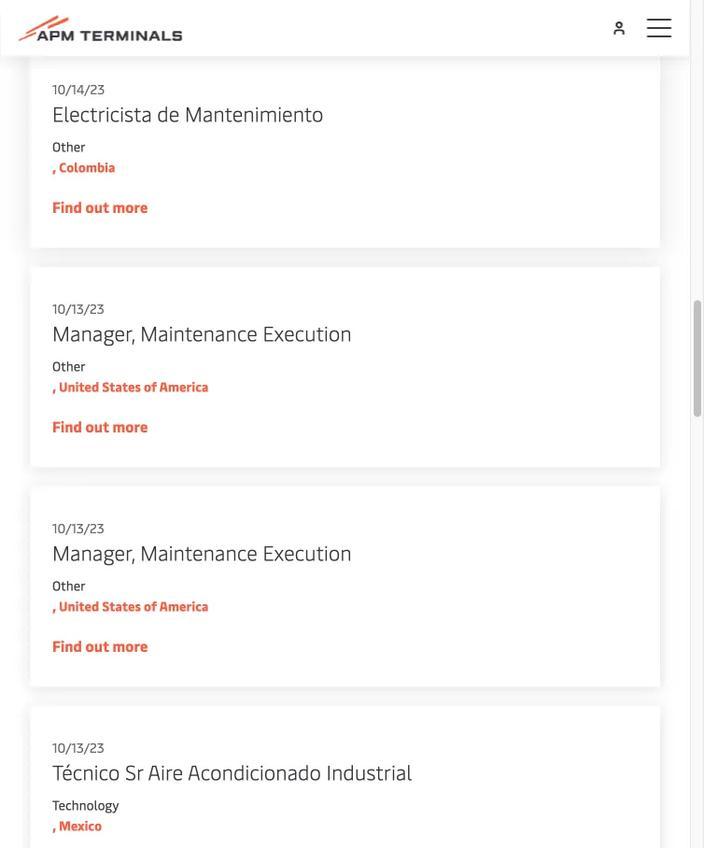 Task type: describe. For each thing, give the bounding box(es) containing it.
1 of from the top
[[144, 378, 157, 396]]

3 out from the top
[[86, 636, 109, 657]]

3 more from the top
[[112, 636, 148, 657]]

2 find from the top
[[52, 417, 82, 437]]

other inside other , colombia
[[52, 138, 86, 156]]

1 10/13/23 manager, maintenance execution from the top
[[52, 300, 352, 347]]

electricista
[[52, 100, 152, 128]]

2 of from the top
[[144, 598, 157, 615]]

2 10/13/23 from the top
[[52, 520, 104, 537]]

1 find from the top
[[52, 197, 82, 217]]

3 find out more from the top
[[52, 636, 148, 657]]

10/14/23
[[52, 80, 105, 98]]

colombia
[[59, 158, 115, 176]]

industrial
[[327, 759, 412, 786]]

2 united from the top
[[59, 598, 99, 615]]

2 out from the top
[[86, 417, 109, 437]]

1 out from the top
[[86, 197, 109, 217]]

acondicionado
[[188, 759, 321, 786]]

10/13/23 inside 10/13/23 técnico sr aire acondicionado industrial
[[52, 739, 104, 757]]

1 other , united states of america from the top
[[52, 357, 209, 396]]

, inside technology , mexico
[[52, 817, 56, 835]]

aire
[[148, 759, 183, 786]]

1 america from the top
[[159, 378, 209, 396]]

3 , from the top
[[52, 598, 56, 615]]

1 united from the top
[[59, 378, 99, 396]]

2 find out more from the top
[[52, 417, 148, 437]]

10/14/23 electricista de mantenimiento
[[52, 80, 324, 128]]

técnico
[[52, 759, 120, 786]]

, inside other , colombia
[[52, 158, 56, 176]]

2 , from the top
[[52, 378, 56, 396]]

2 10/13/23 manager, maintenance execution from the top
[[52, 520, 352, 567]]

3 find from the top
[[52, 636, 82, 657]]

2 other , united states of america from the top
[[52, 577, 209, 615]]



Task type: locate. For each thing, give the bounding box(es) containing it.
technology , mexico
[[52, 797, 119, 835]]

1 maintenance from the top
[[140, 320, 258, 347]]

1 vertical spatial out
[[86, 417, 109, 437]]

10/13/23 técnico sr aire acondicionado industrial
[[52, 739, 412, 786]]

0 vertical spatial of
[[144, 378, 157, 396]]

0 vertical spatial maintenance
[[140, 320, 258, 347]]

2 vertical spatial other
[[52, 577, 86, 595]]

1 states from the top
[[102, 378, 141, 396]]

mexico
[[59, 817, 102, 835]]

1 execution from the top
[[263, 320, 352, 347]]

2 maintenance from the top
[[140, 539, 258, 567]]

1 10/13/23 from the top
[[52, 300, 104, 318]]

find
[[52, 197, 82, 217], [52, 417, 82, 437], [52, 636, 82, 657]]

1 vertical spatial execution
[[263, 539, 352, 567]]

1 vertical spatial find
[[52, 417, 82, 437]]

1 vertical spatial united
[[59, 598, 99, 615]]

1 vertical spatial more
[[112, 417, 148, 437]]

2 execution from the top
[[263, 539, 352, 567]]

find out more
[[52, 197, 148, 217], [52, 417, 148, 437], [52, 636, 148, 657]]

1 more from the top
[[112, 197, 148, 217]]

0 vertical spatial find out more
[[52, 197, 148, 217]]

0 vertical spatial out
[[86, 197, 109, 217]]

0 vertical spatial united
[[59, 378, 99, 396]]

2 vertical spatial find
[[52, 636, 82, 657]]

1 vertical spatial maintenance
[[140, 539, 258, 567]]

0 vertical spatial 10/13/23 manager, maintenance execution
[[52, 300, 352, 347]]

,
[[52, 158, 56, 176], [52, 378, 56, 396], [52, 598, 56, 615], [52, 817, 56, 835]]

maintenance
[[140, 320, 258, 347], [140, 539, 258, 567]]

10/13/23
[[52, 300, 104, 318], [52, 520, 104, 537], [52, 739, 104, 757]]

0 vertical spatial other , united states of america
[[52, 357, 209, 396]]

more
[[112, 197, 148, 217], [112, 417, 148, 437], [112, 636, 148, 657]]

of
[[144, 378, 157, 396], [144, 598, 157, 615]]

other , colombia
[[52, 138, 115, 176]]

1 vertical spatial states
[[102, 598, 141, 615]]

other
[[52, 138, 86, 156], [52, 357, 86, 375], [52, 577, 86, 595]]

10/13/23 manager, maintenance execution
[[52, 300, 352, 347], [52, 520, 352, 567]]

1 vertical spatial of
[[144, 598, 157, 615]]

0 vertical spatial states
[[102, 378, 141, 396]]

2 other from the top
[[52, 357, 86, 375]]

0 vertical spatial america
[[159, 378, 209, 396]]

sr
[[125, 759, 143, 786]]

2 states from the top
[[102, 598, 141, 615]]

de
[[157, 100, 180, 128]]

1 manager, from the top
[[52, 320, 135, 347]]

2 vertical spatial out
[[86, 636, 109, 657]]

2 america from the top
[[159, 598, 209, 615]]

states
[[102, 378, 141, 396], [102, 598, 141, 615]]

0 vertical spatial manager,
[[52, 320, 135, 347]]

2 more from the top
[[112, 417, 148, 437]]

united
[[59, 378, 99, 396], [59, 598, 99, 615]]

0 vertical spatial 10/13/23
[[52, 300, 104, 318]]

other , united states of america
[[52, 357, 209, 396], [52, 577, 209, 615]]

3 other from the top
[[52, 577, 86, 595]]

2 vertical spatial find out more
[[52, 636, 148, 657]]

1 , from the top
[[52, 158, 56, 176]]

2 vertical spatial more
[[112, 636, 148, 657]]

3 10/13/23 from the top
[[52, 739, 104, 757]]

manager,
[[52, 320, 135, 347], [52, 539, 135, 567]]

1 vertical spatial america
[[159, 598, 209, 615]]

execution
[[263, 320, 352, 347], [263, 539, 352, 567]]

1 vertical spatial find out more
[[52, 417, 148, 437]]

0 vertical spatial find
[[52, 197, 82, 217]]

1 vertical spatial 10/13/23 manager, maintenance execution
[[52, 520, 352, 567]]

1 other from the top
[[52, 138, 86, 156]]

out
[[86, 197, 109, 217], [86, 417, 109, 437], [86, 636, 109, 657]]

technology
[[52, 797, 119, 815]]

america
[[159, 378, 209, 396], [159, 598, 209, 615]]

1 vertical spatial 10/13/23
[[52, 520, 104, 537]]

1 find out more from the top
[[52, 197, 148, 217]]

2 manager, from the top
[[52, 539, 135, 567]]

2 vertical spatial 10/13/23
[[52, 739, 104, 757]]

0 vertical spatial other
[[52, 138, 86, 156]]

1 vertical spatial manager,
[[52, 539, 135, 567]]

0 vertical spatial more
[[112, 197, 148, 217]]

1 vertical spatial other
[[52, 357, 86, 375]]

0 vertical spatial execution
[[263, 320, 352, 347]]

mantenimiento
[[185, 100, 324, 128]]

4 , from the top
[[52, 817, 56, 835]]

1 vertical spatial other , united states of america
[[52, 577, 209, 615]]



Task type: vqa. For each thing, say whether or not it's contained in the screenshot.
the Location
no



